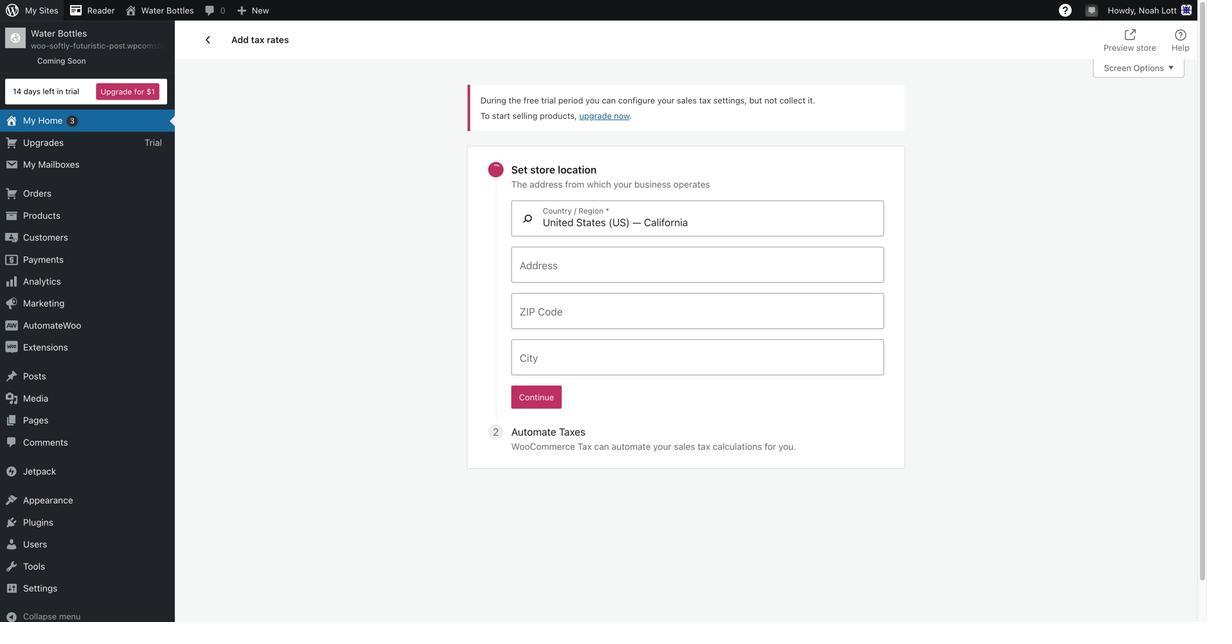 Task type: describe. For each thing, give the bounding box(es) containing it.
selling
[[512, 111, 537, 121]]

orders
[[23, 188, 52, 199]]

which
[[587, 179, 611, 190]]

upgrade
[[101, 87, 132, 96]]

plugins link
[[0, 512, 175, 534]]

howdy,
[[1108, 5, 1136, 15]]

settings link
[[0, 577, 175, 599]]

water for water bottles
[[141, 5, 164, 15]]

preview store
[[1104, 43, 1156, 52]]

the
[[511, 179, 527, 190]]

you
[[585, 95, 600, 105]]

store for set
[[530, 164, 555, 176]]

help button
[[1164, 21, 1197, 59]]

appearance
[[23, 495, 73, 506]]

customers link
[[0, 227, 175, 249]]

0 vertical spatial tax
[[251, 34, 264, 45]]

for inside button
[[134, 87, 144, 96]]

water bottles link
[[120, 0, 199, 21]]

bottles for water bottles woo-softly-futuristic-post.wpcomstaging.com coming soon
[[58, 28, 87, 39]]

my home 3
[[23, 115, 74, 126]]

country
[[543, 206, 572, 215]]

screen options button
[[1093, 58, 1185, 78]]

you.
[[778, 441, 796, 452]]

screen options
[[1104, 63, 1164, 73]]

in
[[57, 87, 63, 96]]

sales inside automate taxes woocommerce tax can automate your sales tax calculations for you.
[[674, 441, 695, 452]]

upgrade
[[579, 111, 612, 121]]

plugins
[[23, 517, 53, 528]]

settings
[[23, 583, 57, 594]]

but
[[749, 95, 762, 105]]

coming
[[37, 56, 65, 65]]

3
[[70, 117, 74, 125]]

period
[[558, 95, 583, 105]]

now
[[614, 111, 629, 121]]

your inside during the free trial period you can configure your sales tax settings, but not collect it. to start selling products, upgrade now .
[[657, 95, 675, 105]]

marketing link
[[0, 293, 175, 315]]

location
[[558, 164, 597, 176]]

preview store button
[[1096, 21, 1164, 59]]

media
[[23, 393, 48, 404]]

upgrades
[[23, 137, 64, 148]]

tax inside automate taxes woocommerce tax can automate your sales tax calculations for you.
[[698, 441, 710, 452]]

add tax rates
[[231, 34, 289, 45]]

not
[[764, 95, 777, 105]]

products link
[[0, 205, 175, 227]]

can inside during the free trial period you can configure your sales tax settings, but not collect it. to start selling products, upgrade now .
[[602, 95, 616, 105]]

lott
[[1161, 5, 1177, 15]]

country / region *
[[543, 206, 609, 215]]

water for water bottles woo-softly-futuristic-post.wpcomstaging.com coming soon
[[31, 28, 55, 39]]

mailboxes
[[38, 159, 80, 170]]

payments link
[[0, 249, 175, 271]]

collect
[[779, 95, 806, 105]]

can inside automate taxes woocommerce tax can automate your sales tax calculations for you.
[[594, 441, 609, 452]]

woo-
[[31, 41, 49, 50]]

collapse menu button
[[0, 607, 175, 622]]

automate taxes woocommerce tax can automate your sales tax calculations for you.
[[511, 426, 796, 452]]

new
[[252, 5, 269, 15]]

menu
[[59, 612, 81, 621]]

continue button
[[511, 386, 562, 409]]

water bottles woo-softly-futuristic-post.wpcomstaging.com coming soon
[[31, 28, 198, 65]]

jetpack
[[23, 466, 56, 477]]

softly-
[[49, 41, 73, 50]]

options
[[1133, 63, 1164, 73]]

appearance link
[[0, 490, 175, 512]]

noah
[[1139, 5, 1159, 15]]

collapse
[[23, 612, 57, 621]]

posts link
[[0, 366, 175, 388]]

help
[[1172, 43, 1190, 52]]

14
[[13, 87, 21, 96]]

store for preview
[[1136, 43, 1156, 52]]

0 link
[[199, 0, 231, 21]]

sales inside during the free trial period you can configure your sales tax settings, but not collect it. to start selling products, upgrade now .
[[677, 95, 697, 105]]

upgrade for $1 button
[[96, 83, 159, 100]]

configure
[[618, 95, 655, 105]]

trial
[[145, 137, 162, 148]]

operates
[[673, 179, 710, 190]]

post.wpcomstaging.com
[[109, 41, 198, 50]]

extensions link
[[0, 336, 175, 358]]

preview
[[1104, 43, 1134, 52]]

water bottles
[[141, 5, 194, 15]]



Task type: vqa. For each thing, say whether or not it's contained in the screenshot.
the "Help" at top
yes



Task type: locate. For each thing, give the bounding box(es) containing it.
sales left settings,
[[677, 95, 697, 105]]

water
[[141, 5, 164, 15], [31, 28, 55, 39]]

business
[[634, 179, 671, 190]]

automatewoo link
[[0, 315, 175, 336]]

store inside set store location the address from which your business operates
[[530, 164, 555, 176]]

tax left settings,
[[699, 95, 711, 105]]

0 vertical spatial your
[[657, 95, 675, 105]]

water up woo-
[[31, 28, 55, 39]]

0 vertical spatial can
[[602, 95, 616, 105]]

1 horizontal spatial trial
[[541, 95, 556, 105]]

collapse menu
[[23, 612, 81, 621]]

your right configure at the top of page
[[657, 95, 675, 105]]

address
[[530, 179, 563, 190]]

0 horizontal spatial store
[[530, 164, 555, 176]]

reader
[[87, 5, 115, 15]]

1 vertical spatial sales
[[674, 441, 695, 452]]

set store location the address from which your business operates
[[511, 164, 710, 190]]

bottles
[[166, 5, 194, 15], [58, 28, 87, 39]]

*
[[606, 206, 609, 215]]

0 horizontal spatial water
[[31, 28, 55, 39]]

your inside set store location the address from which your business operates
[[614, 179, 632, 190]]

main menu navigation
[[0, 21, 198, 622]]

my for my mailboxes
[[23, 159, 36, 170]]

during the free trial period you can configure your sales tax settings, but not collect it. to start selling products, upgrade now .
[[480, 95, 815, 121]]

for inside automate taxes woocommerce tax can automate your sales tax calculations for you.
[[765, 441, 776, 452]]

can up upgrade now link
[[602, 95, 616, 105]]

14 days left in trial
[[13, 87, 79, 96]]

bottles for water bottles
[[166, 5, 194, 15]]

automate
[[612, 441, 651, 452]]

0
[[220, 5, 225, 15]]

automate
[[511, 426, 556, 438]]

my sites link
[[0, 0, 64, 21]]

automatewoo
[[23, 320, 81, 331]]

users
[[23, 539, 47, 550]]

1 horizontal spatial water
[[141, 5, 164, 15]]

comments link
[[0, 431, 175, 453]]

my left home
[[23, 115, 36, 126]]

rates
[[267, 34, 289, 45]]

2
[[493, 426, 499, 438]]

tax right add at the left of page
[[251, 34, 264, 45]]

bottles left 0 link
[[166, 5, 194, 15]]

your right which
[[614, 179, 632, 190]]

soon
[[67, 56, 86, 65]]

tax
[[251, 34, 264, 45], [699, 95, 711, 105], [698, 441, 710, 452]]

0 horizontal spatial trial
[[65, 87, 79, 96]]

notification image
[[1087, 4, 1097, 15]]

toolbar navigation
[[0, 0, 1197, 23]]

region
[[578, 206, 603, 215]]

0 vertical spatial sales
[[677, 95, 697, 105]]

tax left calculations
[[698, 441, 710, 452]]

1 vertical spatial for
[[765, 441, 776, 452]]

0 vertical spatial store
[[1136, 43, 1156, 52]]

bottles up softly-
[[58, 28, 87, 39]]

sites
[[39, 5, 58, 15]]

reader link
[[64, 0, 120, 21]]

upgrade now link
[[579, 111, 629, 121]]

1 horizontal spatial store
[[1136, 43, 1156, 52]]

settings,
[[713, 95, 747, 105]]

jetpack link
[[0, 461, 175, 482]]

products,
[[540, 111, 577, 121]]

my left sites
[[25, 5, 37, 15]]

customers
[[23, 232, 68, 243]]

start
[[492, 111, 510, 121]]

2 vertical spatial tax
[[698, 441, 710, 452]]

trial inside during the free trial period you can configure your sales tax settings, but not collect it. to start selling products, upgrade now .
[[541, 95, 556, 105]]

1 horizontal spatial for
[[765, 441, 776, 452]]

2 vertical spatial your
[[653, 441, 671, 452]]

/
[[574, 206, 576, 215]]

Address text field
[[520, 255, 876, 276]]

extensions
[[23, 342, 68, 353]]

1 vertical spatial can
[[594, 441, 609, 452]]

sales
[[677, 95, 697, 105], [674, 441, 695, 452]]

the
[[509, 95, 521, 105]]

during
[[480, 95, 506, 105]]

my for my home 3
[[23, 115, 36, 126]]

my inside "link"
[[25, 5, 37, 15]]

ZIP Code text field
[[520, 302, 876, 322]]

0 vertical spatial for
[[134, 87, 144, 96]]

$1
[[146, 87, 155, 96]]

tax
[[578, 441, 592, 452]]

screen
[[1104, 63, 1131, 73]]

0 vertical spatial my
[[25, 5, 37, 15]]

can right the tax
[[594, 441, 609, 452]]

1 vertical spatial water
[[31, 28, 55, 39]]

my mailboxes link
[[0, 154, 175, 176]]

to
[[480, 111, 490, 121]]

payments
[[23, 254, 64, 265]]

water inside the toolbar navigation
[[141, 5, 164, 15]]

water inside "water bottles woo-softly-futuristic-post.wpcomstaging.com coming soon"
[[31, 28, 55, 39]]

1 vertical spatial store
[[530, 164, 555, 176]]

comments
[[23, 437, 68, 448]]

products
[[23, 210, 60, 221]]

your
[[657, 95, 675, 105], [614, 179, 632, 190], [653, 441, 671, 452]]

tab list containing preview store
[[1096, 21, 1197, 59]]

trial right free
[[541, 95, 556, 105]]

1 horizontal spatial bottles
[[166, 5, 194, 15]]

Country / Region * search field
[[535, 213, 876, 232]]

0 vertical spatial water
[[141, 5, 164, 15]]

1 vertical spatial your
[[614, 179, 632, 190]]

sales left calculations
[[674, 441, 695, 452]]

for left $1
[[134, 87, 144, 96]]

2 vertical spatial my
[[23, 159, 36, 170]]

store up address
[[530, 164, 555, 176]]

your inside automate taxes woocommerce tax can automate your sales tax calculations for you.
[[653, 441, 671, 452]]

free
[[523, 95, 539, 105]]

it.
[[808, 95, 815, 105]]

1 vertical spatial my
[[23, 115, 36, 126]]

tax inside during the free trial period you can configure your sales tax settings, but not collect it. to start selling products, upgrade now .
[[699, 95, 711, 105]]

taxes
[[559, 426, 585, 438]]

left
[[43, 87, 55, 96]]

tab list
[[1096, 21, 1197, 59]]

marketing
[[23, 298, 65, 309]]

for left you. on the right bottom
[[765, 441, 776, 452]]

0 horizontal spatial bottles
[[58, 28, 87, 39]]

home
[[38, 115, 63, 126]]

bottles inside the toolbar navigation
[[166, 5, 194, 15]]

new link
[[231, 0, 274, 21]]

media link
[[0, 388, 175, 409]]

your right automate
[[653, 441, 671, 452]]

my mailboxes
[[23, 159, 80, 170]]

trial inside main menu navigation
[[65, 87, 79, 96]]

tools
[[23, 561, 45, 572]]

1 vertical spatial bottles
[[58, 28, 87, 39]]

bottles inside "water bottles woo-softly-futuristic-post.wpcomstaging.com coming soon"
[[58, 28, 87, 39]]

water up post.wpcomstaging.com
[[141, 5, 164, 15]]

tools link
[[0, 555, 175, 577]]

set
[[511, 164, 528, 176]]

add
[[231, 34, 249, 45]]

upgrade for $1
[[101, 87, 155, 96]]

store inside 'button'
[[1136, 43, 1156, 52]]

1 vertical spatial tax
[[699, 95, 711, 105]]

0 vertical spatial bottles
[[166, 5, 194, 15]]

trial right in
[[65, 87, 79, 96]]

0 horizontal spatial for
[[134, 87, 144, 96]]

store up options
[[1136, 43, 1156, 52]]

continue
[[519, 392, 554, 402]]

my down upgrades
[[23, 159, 36, 170]]

futuristic-
[[73, 41, 109, 50]]

calculations
[[713, 441, 762, 452]]

City text field
[[520, 348, 876, 368]]

can
[[602, 95, 616, 105], [594, 441, 609, 452]]

my for my sites
[[25, 5, 37, 15]]

pages link
[[0, 409, 175, 431]]



